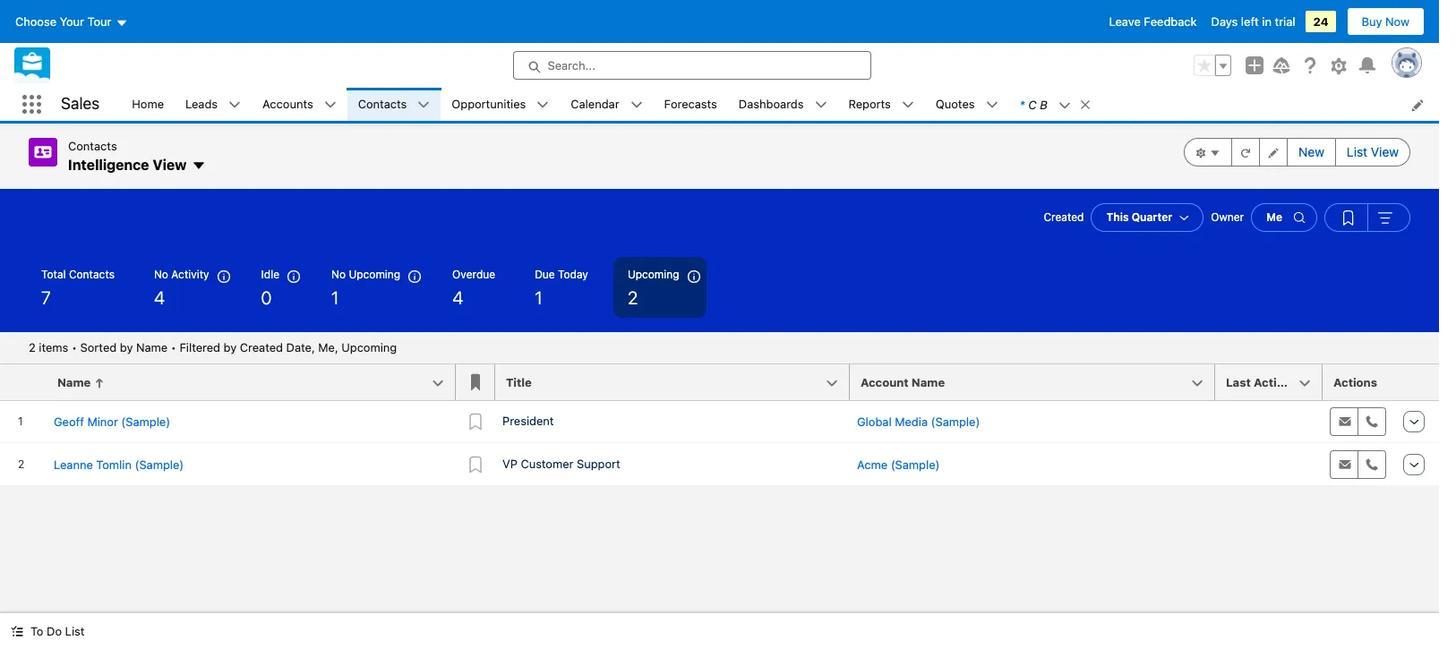 Task type: locate. For each thing, give the bounding box(es) containing it.
leave
[[1109, 14, 1141, 29]]

to do list
[[30, 624, 85, 639]]

• left filtered
[[171, 340, 176, 355]]

group
[[1194, 55, 1232, 76], [1184, 138, 1411, 167], [1325, 203, 1411, 232]]

date,
[[286, 340, 315, 355]]

list item containing *
[[1009, 88, 1100, 121]]

1 horizontal spatial view
[[1371, 144, 1399, 159]]

actions
[[1334, 375, 1378, 390]]

dashboards
[[739, 97, 804, 111]]

0 vertical spatial contacts
[[358, 97, 407, 111]]

list right do in the left bottom of the page
[[65, 624, 85, 639]]

overdue
[[452, 268, 495, 281]]

upcoming
[[349, 268, 400, 281], [628, 268, 679, 281], [342, 340, 397, 355]]

text default image inside name button
[[94, 378, 105, 389]]

row number image
[[0, 365, 47, 400]]

2 left items
[[29, 340, 36, 355]]

text default image left opportunities link at top left
[[418, 99, 430, 111]]

group up me button
[[1184, 138, 1411, 167]]

1 horizontal spatial list
[[1347, 144, 1368, 159]]

account name cell
[[850, 365, 1226, 401]]

title cell
[[495, 365, 861, 401]]

0 horizontal spatial view
[[153, 156, 187, 172]]

text default image inside the to do list button
[[11, 625, 23, 638]]

activity inside button
[[1254, 375, 1299, 390]]

*
[[1020, 97, 1025, 112]]

list right new
[[1347, 144, 1368, 159]]

1 4 from the left
[[154, 288, 165, 308]]

list
[[1347, 144, 1368, 159], [65, 624, 85, 639]]

activity for last activity
[[1254, 375, 1299, 390]]

home
[[132, 97, 164, 111]]

cell down last activity on the right of page
[[1215, 400, 1323, 443]]

action image
[[1395, 365, 1439, 400]]

activity up filtered
[[171, 268, 209, 281]]

2 no from the left
[[331, 268, 346, 281]]

view right intelligence
[[153, 156, 187, 172]]

vp customer support
[[502, 457, 620, 471]]

no right total contacts 7
[[154, 268, 168, 281]]

reports
[[849, 97, 891, 111]]

contacts right the total
[[69, 268, 115, 281]]

0 vertical spatial 2
[[628, 288, 638, 308]]

text default image right accounts
[[324, 99, 336, 111]]

reports link
[[838, 88, 902, 121]]

text default image
[[1079, 98, 1092, 111], [228, 99, 241, 111], [537, 99, 549, 111], [815, 99, 827, 111], [902, 99, 914, 111], [1058, 99, 1071, 112], [94, 378, 105, 389]]

2 items • sorted by name • filtered by created date, me, upcoming status
[[29, 340, 397, 355]]

2 4 from the left
[[452, 288, 463, 308]]

0 horizontal spatial 4
[[154, 288, 165, 308]]

search...
[[548, 58, 596, 73]]

2 1 from the left
[[535, 288, 542, 308]]

group down "days"
[[1194, 55, 1232, 76]]

opportunities list item
[[441, 88, 560, 121]]

cell down last activity cell
[[1215, 443, 1323, 486]]

group down the list view button
[[1325, 203, 1411, 232]]

by
[[120, 340, 133, 355], [224, 340, 237, 355]]

2 horizontal spatial name
[[912, 375, 945, 390]]

title
[[506, 375, 532, 390]]

contacts right accounts list item
[[358, 97, 407, 111]]

4 down no activity
[[154, 288, 165, 308]]

7
[[41, 288, 51, 308]]

2 for 2 items • sorted by name • filtered by created date, me, upcoming
[[29, 340, 36, 355]]

to do list button
[[0, 614, 95, 649]]

text default image inside contacts list item
[[418, 99, 430, 111]]

last activity cell
[[1215, 365, 1334, 401]]

text default image inside dashboards list item
[[815, 99, 827, 111]]

by right filtered
[[224, 340, 237, 355]]

name right account
[[912, 375, 945, 390]]

1
[[331, 288, 339, 308], [535, 288, 542, 308]]

text default image inside reports list item
[[902, 99, 914, 111]]

c
[[1029, 97, 1037, 112]]

name
[[136, 340, 168, 355], [57, 375, 91, 390], [912, 375, 945, 390]]

leads list item
[[175, 88, 252, 121]]

0 vertical spatial list
[[1347, 144, 1368, 159]]

text default image left to
[[11, 625, 23, 638]]

created
[[1044, 210, 1084, 224], [240, 340, 283, 355]]

1 horizontal spatial 2
[[628, 288, 638, 308]]

title button
[[495, 365, 850, 400]]

1 vertical spatial created
[[240, 340, 283, 355]]

forecasts link
[[653, 88, 728, 121]]

1 vertical spatial group
[[1184, 138, 1411, 167]]

this
[[1107, 210, 1129, 224]]

account name
[[861, 375, 945, 390]]

activity inside key performance indicators group
[[171, 268, 209, 281]]

4 inside overdue 4
[[452, 288, 463, 308]]

by right sorted
[[120, 340, 133, 355]]

grid
[[0, 365, 1439, 487]]

activity right last
[[1254, 375, 1299, 390]]

2
[[628, 288, 638, 308], [29, 340, 36, 355]]

0 horizontal spatial name
[[57, 375, 91, 390]]

created up name cell
[[240, 340, 283, 355]]

text default image inside accounts list item
[[324, 99, 336, 111]]

no right the idle
[[331, 268, 346, 281]]

1 horizontal spatial no
[[331, 268, 346, 281]]

1 horizontal spatial •
[[171, 340, 176, 355]]

text default image for calendar
[[630, 99, 643, 111]]

2 items • sorted by name • filtered by created date, me, upcoming
[[29, 340, 397, 355]]

last
[[1226, 375, 1251, 390]]

2 inside key performance indicators group
[[628, 288, 638, 308]]

text default image inside leads list item
[[228, 99, 241, 111]]

text default image
[[324, 99, 336, 111], [418, 99, 430, 111], [630, 99, 643, 111], [986, 99, 998, 111], [192, 159, 206, 173], [11, 625, 23, 638]]

1 1 from the left
[[331, 288, 339, 308]]

cell for vp customer support
[[1215, 443, 1323, 486]]

•
[[72, 340, 77, 355], [171, 340, 176, 355]]

total contacts 7
[[41, 268, 115, 308]]

accounts link
[[252, 88, 324, 121]]

view right new
[[1371, 144, 1399, 159]]

contacts up intelligence
[[68, 139, 117, 153]]

text default image inside quotes list item
[[986, 99, 998, 111]]

intelligence view
[[68, 156, 187, 172]]

0 horizontal spatial 1
[[331, 288, 339, 308]]

view inside button
[[1371, 144, 1399, 159]]

items
[[39, 340, 68, 355]]

1 horizontal spatial 1
[[535, 288, 542, 308]]

today
[[558, 268, 588, 281]]

vp
[[502, 457, 518, 471]]

text default image left *
[[986, 99, 998, 111]]

quotes link
[[925, 88, 986, 121]]

0 horizontal spatial by
[[120, 340, 133, 355]]

leads
[[185, 97, 218, 111]]

1 down due at the top left of page
[[535, 288, 542, 308]]

search... button
[[513, 51, 871, 80]]

days left in trial
[[1211, 14, 1296, 29]]

leads link
[[175, 88, 228, 121]]

cell for president
[[1215, 400, 1323, 443]]

1 no from the left
[[154, 268, 168, 281]]

text default image inside calendar "list item"
[[630, 99, 643, 111]]

0 horizontal spatial 2
[[29, 340, 36, 355]]

no activity
[[154, 268, 209, 281]]

list item
[[1009, 88, 1100, 121]]

1 vertical spatial list
[[65, 624, 85, 639]]

activity
[[171, 268, 209, 281], [1254, 375, 1299, 390]]

text default image for contacts
[[418, 99, 430, 111]]

created left this
[[1044, 210, 1084, 224]]

1 horizontal spatial activity
[[1254, 375, 1299, 390]]

support
[[577, 457, 620, 471]]

0 vertical spatial activity
[[171, 268, 209, 281]]

no for 1
[[331, 268, 346, 281]]

1 vertical spatial 2
[[29, 340, 36, 355]]

name down items
[[57, 375, 91, 390]]

0 horizontal spatial no
[[154, 268, 168, 281]]

4
[[154, 288, 165, 308], [452, 288, 463, 308]]

do
[[47, 624, 62, 639]]

• right items
[[72, 340, 77, 355]]

list view button
[[1335, 138, 1411, 167]]

opportunities link
[[441, 88, 537, 121]]

account
[[861, 375, 909, 390]]

1 horizontal spatial 4
[[452, 288, 463, 308]]

1 by from the left
[[120, 340, 133, 355]]

contacts
[[358, 97, 407, 111], [68, 139, 117, 153], [69, 268, 115, 281]]

text default image right calendar
[[630, 99, 643, 111]]

4 down overdue
[[452, 288, 463, 308]]

view for list view
[[1371, 144, 1399, 159]]

1 cell from the top
[[1215, 400, 1323, 443]]

0 horizontal spatial •
[[72, 340, 77, 355]]

list
[[121, 88, 1439, 121]]

1 horizontal spatial created
[[1044, 210, 1084, 224]]

1 down no upcoming
[[331, 288, 339, 308]]

2 right due today 1
[[628, 288, 638, 308]]

calendar list item
[[560, 88, 653, 121]]

accounts
[[263, 97, 313, 111]]

1 horizontal spatial name
[[136, 340, 168, 355]]

2 for 2
[[628, 288, 638, 308]]

name left filtered
[[136, 340, 168, 355]]

cell
[[1215, 400, 1323, 443], [1215, 443, 1323, 486]]

filtered
[[180, 340, 220, 355]]

1 vertical spatial activity
[[1254, 375, 1299, 390]]

1 horizontal spatial by
[[224, 340, 237, 355]]

account name button
[[850, 365, 1215, 400]]

text default image for reports
[[902, 99, 914, 111]]

choose
[[15, 14, 57, 29]]

2 vertical spatial contacts
[[69, 268, 115, 281]]

due
[[535, 268, 555, 281]]

0 horizontal spatial activity
[[171, 268, 209, 281]]

text default image inside opportunities list item
[[537, 99, 549, 111]]

action cell
[[1395, 365, 1439, 401]]

me
[[1267, 210, 1283, 224]]

0
[[261, 288, 272, 308]]

2 cell from the top
[[1215, 443, 1323, 486]]



Task type: vqa. For each thing, say whether or not it's contained in the screenshot.
bottom SAT
no



Task type: describe. For each thing, give the bounding box(es) containing it.
activity for no activity
[[171, 268, 209, 281]]

last activity button
[[1215, 365, 1323, 400]]

2 by from the left
[[224, 340, 237, 355]]

quotes list item
[[925, 88, 1009, 121]]

actions cell
[[1323, 365, 1395, 401]]

quarter
[[1132, 210, 1173, 224]]

accounts list item
[[252, 88, 347, 121]]

to
[[30, 624, 43, 639]]

0 vertical spatial created
[[1044, 210, 1084, 224]]

opportunities
[[452, 97, 526, 111]]

quotes
[[936, 97, 975, 111]]

buy
[[1362, 14, 1382, 29]]

text default image for quotes
[[986, 99, 998, 111]]

list view
[[1347, 144, 1399, 159]]

reports list item
[[838, 88, 925, 121]]

text default image for accounts
[[324, 99, 336, 111]]

text default image for opportunities
[[537, 99, 549, 111]]

sales
[[61, 94, 100, 113]]

buy now
[[1362, 14, 1410, 29]]

new button
[[1287, 138, 1336, 167]]

president
[[502, 414, 554, 428]]

me button
[[1251, 203, 1318, 232]]

contacts link
[[347, 88, 418, 121]]

* c b
[[1020, 97, 1048, 112]]

b
[[1040, 97, 1048, 112]]

trial
[[1275, 14, 1296, 29]]

contacts list item
[[347, 88, 441, 121]]

sorted
[[80, 340, 117, 355]]

new
[[1299, 144, 1325, 159]]

days
[[1211, 14, 1238, 29]]

list containing home
[[121, 88, 1439, 121]]

this quarter button
[[1091, 203, 1204, 232]]

tour
[[87, 14, 112, 29]]

in
[[1262, 14, 1272, 29]]

2 vertical spatial group
[[1325, 203, 1411, 232]]

2 • from the left
[[171, 340, 176, 355]]

dashboards link
[[728, 88, 815, 121]]

dashboards list item
[[728, 88, 838, 121]]

grid containing name
[[0, 365, 1439, 487]]

contacts inside total contacts 7
[[69, 268, 115, 281]]

1 inside due today 1
[[535, 288, 542, 308]]

key performance indicators group
[[0, 257, 1439, 332]]

view for intelligence view
[[153, 156, 187, 172]]

group containing new
[[1184, 138, 1411, 167]]

text default image down leads link
[[192, 159, 206, 173]]

text default image for leads
[[228, 99, 241, 111]]

0 horizontal spatial list
[[65, 624, 85, 639]]

choose your tour
[[15, 14, 112, 29]]

me,
[[318, 340, 338, 355]]

idle
[[261, 268, 279, 281]]

important cell
[[456, 365, 495, 401]]

0 vertical spatial group
[[1194, 55, 1232, 76]]

no for 4
[[154, 268, 168, 281]]

left
[[1241, 14, 1259, 29]]

intelligence
[[68, 156, 149, 172]]

list inside group
[[1347, 144, 1368, 159]]

leave feedback
[[1109, 14, 1197, 29]]

calendar
[[571, 97, 619, 111]]

calendar link
[[560, 88, 630, 121]]

due today 1
[[535, 268, 588, 308]]

last activity
[[1226, 375, 1299, 390]]

now
[[1386, 14, 1410, 29]]

home link
[[121, 88, 175, 121]]

overdue 4
[[452, 268, 495, 308]]

row number cell
[[0, 365, 47, 401]]

this quarter
[[1107, 210, 1173, 224]]

text default image for dashboards
[[815, 99, 827, 111]]

name cell
[[47, 365, 467, 401]]

total
[[41, 268, 66, 281]]

choose your tour button
[[14, 7, 129, 36]]

no upcoming
[[331, 268, 400, 281]]

feedback
[[1144, 14, 1197, 29]]

text default image for *
[[1058, 99, 1071, 112]]

buy now button
[[1347, 7, 1425, 36]]

contacts inside contacts link
[[358, 97, 407, 111]]

0 horizontal spatial created
[[240, 340, 283, 355]]

1 vertical spatial contacts
[[68, 139, 117, 153]]

24
[[1313, 14, 1329, 29]]

customer
[[521, 457, 574, 471]]

your
[[60, 14, 84, 29]]

1 • from the left
[[72, 340, 77, 355]]

forecasts
[[664, 97, 717, 111]]

name button
[[47, 365, 456, 400]]

leave feedback link
[[1109, 14, 1197, 29]]

owner
[[1211, 210, 1244, 224]]



